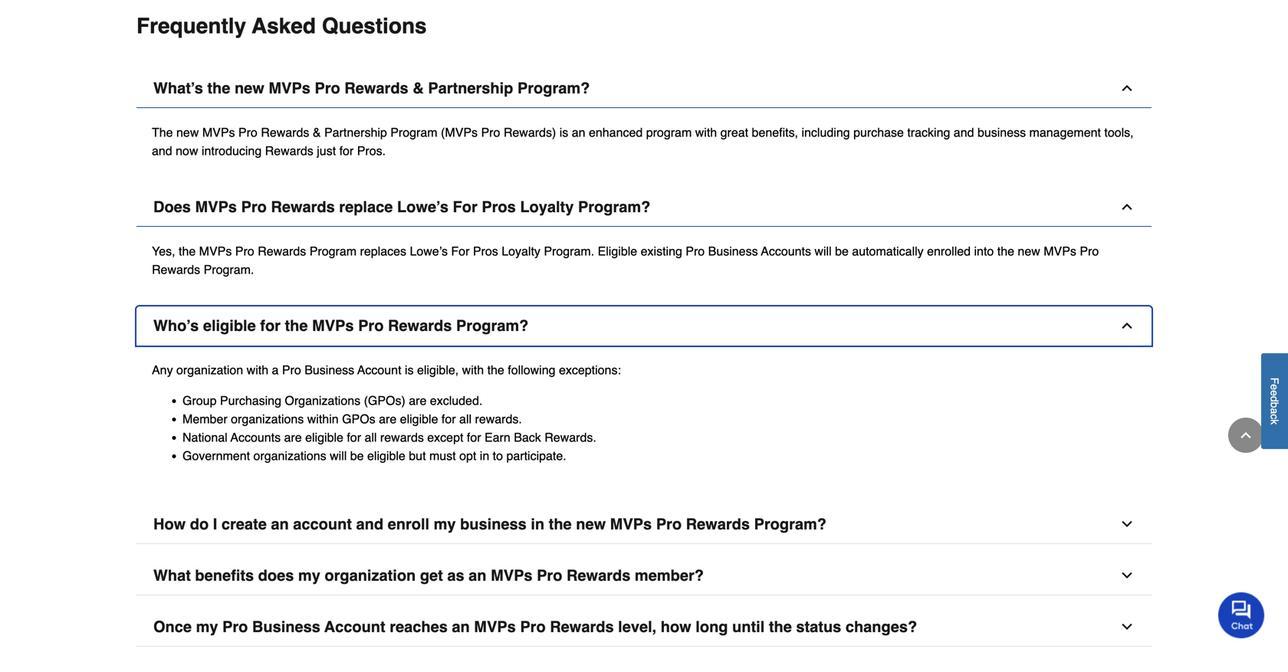 Task type: describe. For each thing, give the bounding box(es) containing it.
what's
[[153, 79, 203, 97]]

rewards.
[[545, 430, 596, 444]]

for inside button
[[260, 317, 281, 334]]

(gpos)
[[364, 394, 405, 408]]

once my pro business account reaches an mvps pro rewards level, how long until the status changes? button
[[136, 608, 1152, 647]]

lowe's inside button
[[397, 198, 448, 216]]

chevron up image for loyalty
[[1119, 199, 1135, 214]]

in inside group purchasing organizations (gpos) are excluded. member organizations within gpos are eligible for all rewards. national accounts are eligible for all rewards except for earn back rewards. government organizations will be eligible but must opt in to participate.
[[480, 449, 489, 463]]

pros inside button
[[482, 198, 516, 216]]

just
[[317, 144, 336, 158]]

program? inside what's the new mvps pro rewards & partnership program? button
[[517, 79, 590, 97]]

0 horizontal spatial program.
[[204, 262, 254, 277]]

once my pro business account reaches an mvps pro rewards level, how long until the status changes?
[[153, 618, 917, 636]]

within
[[307, 412, 339, 426]]

back
[[514, 430, 541, 444]]

great
[[720, 125, 748, 139]]

introducing
[[202, 144, 262, 158]]

management
[[1029, 125, 1101, 139]]

earn
[[485, 430, 510, 444]]

rewards
[[380, 430, 424, 444]]

government
[[182, 449, 250, 463]]

chevron up image for program?
[[1119, 80, 1135, 96]]

to
[[493, 449, 503, 463]]

0 horizontal spatial is
[[405, 363, 414, 377]]

scroll to top element
[[1228, 418, 1264, 453]]

loyalty inside yes, the mvps pro rewards program replaces lowe's for pros loyalty program. eligible existing pro business accounts will be automatically enrolled into the new mvps pro rewards program.
[[502, 244, 540, 258]]

member
[[182, 412, 227, 426]]

2 horizontal spatial and
[[954, 125, 974, 139]]

yes,
[[152, 244, 175, 258]]

participate.
[[506, 449, 566, 463]]

with inside the new mvps pro rewards & partnership program (mvps pro rewards) is an enhanced program with great benefits, including purchase tracking and business management tools, and now introducing rewards just for pros.
[[695, 125, 717, 139]]

accounts for business
[[761, 244, 811, 258]]

who's
[[153, 317, 199, 334]]

the inside button
[[285, 317, 308, 334]]

my inside what benefits does my organization get as an mvps pro rewards member? button
[[298, 567, 320, 584]]

what's the new mvps pro rewards & partnership program?
[[153, 79, 590, 97]]

national
[[182, 430, 227, 444]]

until
[[732, 618, 765, 636]]

lowe's inside yes, the mvps pro rewards program replaces lowe's for pros loyalty program. eligible existing pro business accounts will be automatically enrolled into the new mvps pro rewards program.
[[410, 244, 448, 258]]

enhanced
[[589, 125, 643, 139]]

2 e from the top
[[1268, 390, 1281, 396]]

does
[[258, 567, 294, 584]]

i
[[213, 515, 217, 533]]

k
[[1268, 420, 1281, 425]]

how do i create an account and enroll my business in the new mvps pro rewards program? button
[[136, 505, 1152, 544]]

opt
[[459, 449, 476, 463]]

my inside once my pro business account reaches an mvps pro rewards level, how long until the status changes? button
[[196, 618, 218, 636]]

1 horizontal spatial with
[[462, 363, 484, 377]]

0 horizontal spatial are
[[284, 430, 302, 444]]

gpos
[[342, 412, 375, 426]]

program
[[646, 125, 692, 139]]

existing
[[641, 244, 682, 258]]

mvps right does
[[195, 198, 237, 216]]

how
[[153, 515, 186, 533]]

mvps up what benefits does my organization get as an mvps pro rewards member? button in the bottom of the page
[[610, 515, 652, 533]]

f
[[1268, 378, 1281, 384]]

new inside yes, the mvps pro rewards program replaces lowe's for pros loyalty program. eligible existing pro business accounts will be automatically enrolled into the new mvps pro rewards program.
[[1018, 244, 1040, 258]]

benefits,
[[752, 125, 798, 139]]

replace
[[339, 198, 393, 216]]

including
[[802, 125, 850, 139]]

partnership inside the new mvps pro rewards & partnership program (mvps pro rewards) is an enhanced program with great benefits, including purchase tracking and business management tools, and now introducing rewards just for pros.
[[324, 125, 387, 139]]

new up introducing on the left top of page
[[235, 79, 264, 97]]

0 horizontal spatial organization
[[176, 363, 243, 377]]

f e e d b a c k button
[[1261, 354, 1288, 449]]

d
[[1268, 396, 1281, 402]]

will inside group purchasing organizations (gpos) are excluded. member organizations within gpos are eligible for all rewards. national accounts are eligible for all rewards except for earn back rewards. government organizations will be eligible but must opt in to participate.
[[330, 449, 347, 463]]

changes?
[[846, 618, 917, 636]]

rewards)
[[504, 125, 556, 139]]

be inside yes, the mvps pro rewards program replaces lowe's for pros loyalty program. eligible existing pro business accounts will be automatically enrolled into the new mvps pro rewards program.
[[835, 244, 849, 258]]

automatically
[[852, 244, 924, 258]]

for inside button
[[453, 198, 477, 216]]

an inside what benefits does my organization get as an mvps pro rewards member? button
[[469, 567, 486, 584]]

business inside the new mvps pro rewards & partnership program (mvps pro rewards) is an enhanced program with great benefits, including purchase tracking and business management tools, and now introducing rewards just for pros.
[[977, 125, 1026, 139]]

questions
[[322, 14, 427, 38]]

must
[[429, 449, 456, 463]]

does mvps pro rewards replace lowe's for pros loyalty program? button
[[136, 188, 1152, 227]]

now
[[176, 144, 198, 158]]

chevron down image for what benefits does my organization get as an mvps pro rewards member?
[[1119, 568, 1135, 583]]

& inside the new mvps pro rewards & partnership program (mvps pro rewards) is an enhanced program with great benefits, including purchase tracking and business management tools, and now introducing rewards just for pros.
[[313, 125, 321, 139]]

is inside the new mvps pro rewards & partnership program (mvps pro rewards) is an enhanced program with great benefits, including purchase tracking and business management tools, and now introducing rewards just for pros.
[[559, 125, 568, 139]]

frequently asked questions
[[136, 14, 427, 38]]

c
[[1268, 414, 1281, 420]]

excluded.
[[430, 394, 482, 408]]

group
[[182, 394, 217, 408]]

an inside the new mvps pro rewards & partnership program (mvps pro rewards) is an enhanced program with great benefits, including purchase tracking and business management tools, and now introducing rewards just for pros.
[[572, 125, 585, 139]]

will inside yes, the mvps pro rewards program replaces lowe's for pros loyalty program. eligible existing pro business accounts will be automatically enrolled into the new mvps pro rewards program.
[[815, 244, 832, 258]]

once
[[153, 618, 192, 636]]

group purchasing organizations (gpos) are excluded. member organizations within gpos are eligible for all rewards. national accounts are eligible for all rewards except for earn back rewards. government organizations will be eligible but must opt in to participate.
[[182, 394, 596, 463]]

pro inside button
[[358, 317, 384, 334]]

tracking
[[907, 125, 950, 139]]

(mvps
[[441, 125, 478, 139]]

how do i create an account and enroll my business in the new mvps pro rewards program?
[[153, 515, 826, 533]]

who's eligible for the mvps pro rewards program?
[[153, 317, 529, 334]]

pros inside yes, the mvps pro rewards program replaces lowe's for pros loyalty program. eligible existing pro business accounts will be automatically enrolled into the new mvps pro rewards program.
[[473, 244, 498, 258]]

an inside once my pro business account reaches an mvps pro rewards level, how long until the status changes? button
[[452, 618, 470, 636]]

business inside button
[[252, 618, 320, 636]]

as
[[447, 567, 464, 584]]

exceptions:
[[559, 363, 621, 377]]

what benefits does my organization get as an mvps pro rewards member?
[[153, 567, 704, 584]]

status
[[796, 618, 841, 636]]

in inside button
[[531, 515, 544, 533]]

level,
[[618, 618, 656, 636]]

except
[[427, 430, 463, 444]]

0 vertical spatial a
[[272, 363, 279, 377]]

0 vertical spatial are
[[409, 394, 427, 408]]

business inside button
[[460, 515, 527, 533]]

benefits
[[195, 567, 254, 584]]



Task type: locate. For each thing, give the bounding box(es) containing it.
be down gpos
[[350, 449, 364, 463]]

2 horizontal spatial are
[[409, 394, 427, 408]]

0 vertical spatial in
[[480, 449, 489, 463]]

the new mvps pro rewards & partnership program (mvps pro rewards) is an enhanced program with great benefits, including purchase tracking and business management tools, and now introducing rewards just for pros.
[[152, 125, 1134, 158]]

chevron up image
[[1119, 80, 1135, 96], [1119, 199, 1135, 214], [1119, 318, 1135, 333]]

what benefits does my organization get as an mvps pro rewards member? button
[[136, 556, 1152, 596]]

and
[[954, 125, 974, 139], [152, 144, 172, 158], [356, 515, 383, 533]]

chat invite button image
[[1218, 592, 1265, 639]]

0 vertical spatial lowe's
[[397, 198, 448, 216]]

account
[[293, 515, 352, 533]]

chevron down image for once my pro business account reaches an mvps pro rewards level, how long until the status changes?
[[1119, 619, 1135, 635]]

an
[[572, 125, 585, 139], [271, 515, 289, 533], [469, 567, 486, 584], [452, 618, 470, 636]]

mvps
[[269, 79, 310, 97], [202, 125, 235, 139], [195, 198, 237, 216], [199, 244, 232, 258], [1044, 244, 1076, 258], [312, 317, 354, 334], [610, 515, 652, 533], [491, 567, 532, 584], [474, 618, 516, 636]]

organizations
[[285, 394, 360, 408]]

what
[[153, 567, 191, 584]]

0 vertical spatial account
[[357, 363, 401, 377]]

1 vertical spatial program.
[[204, 262, 254, 277]]

business up "as"
[[460, 515, 527, 533]]

1 horizontal spatial be
[[835, 244, 849, 258]]

organization up group
[[176, 363, 243, 377]]

1 horizontal spatial in
[[531, 515, 544, 533]]

are right (gpos)
[[409, 394, 427, 408]]

for inside yes, the mvps pro rewards program replaces lowe's for pros loyalty program. eligible existing pro business accounts will be automatically enrolled into the new mvps pro rewards program.
[[451, 244, 470, 258]]

rewards inside button
[[388, 317, 452, 334]]

1 chevron down image from the top
[[1119, 568, 1135, 583]]

my
[[434, 515, 456, 533], [298, 567, 320, 584], [196, 618, 218, 636]]

partnership inside button
[[428, 79, 513, 97]]

does
[[153, 198, 191, 216]]

program left "replaces"
[[310, 244, 357, 258]]

accounts inside yes, the mvps pro rewards program replaces lowe's for pros loyalty program. eligible existing pro business accounts will be automatically enrolled into the new mvps pro rewards program.
[[761, 244, 811, 258]]

get
[[420, 567, 443, 584]]

program inside the new mvps pro rewards & partnership program (mvps pro rewards) is an enhanced program with great benefits, including purchase tracking and business management tools, and now introducing rewards just for pros.
[[390, 125, 437, 139]]

program left "(mvps"
[[390, 125, 437, 139]]

1 vertical spatial chevron down image
[[1119, 619, 1135, 635]]

purchase
[[853, 125, 904, 139]]

program inside yes, the mvps pro rewards program replaces lowe's for pros loyalty program. eligible existing pro business accounts will be automatically enrolled into the new mvps pro rewards program.
[[310, 244, 357, 258]]

are down (gpos)
[[379, 412, 397, 426]]

the
[[152, 125, 173, 139]]

2 vertical spatial chevron up image
[[1119, 318, 1135, 333]]

1 vertical spatial a
[[1268, 408, 1281, 414]]

for
[[339, 144, 354, 158], [260, 317, 281, 334], [442, 412, 456, 426], [347, 430, 361, 444], [467, 430, 481, 444]]

my right once
[[196, 618, 218, 636]]

pro
[[315, 79, 340, 97], [238, 125, 257, 139], [481, 125, 500, 139], [241, 198, 267, 216], [235, 244, 254, 258], [686, 244, 705, 258], [1080, 244, 1099, 258], [358, 317, 384, 334], [282, 363, 301, 377], [656, 515, 682, 533], [537, 567, 562, 584], [222, 618, 248, 636], [520, 618, 546, 636]]

all down excluded.
[[459, 412, 472, 426]]

partnership up "(mvps"
[[428, 79, 513, 97]]

mvps down asked
[[269, 79, 310, 97]]

following
[[508, 363, 555, 377]]

mvps right into
[[1044, 244, 1076, 258]]

1 vertical spatial partnership
[[324, 125, 387, 139]]

business inside yes, the mvps pro rewards program replaces lowe's for pros loyalty program. eligible existing pro business accounts will be automatically enrolled into the new mvps pro rewards program.
[[708, 244, 758, 258]]

1 vertical spatial are
[[379, 412, 397, 426]]

business left management
[[977, 125, 1026, 139]]

0 vertical spatial business
[[977, 125, 1026, 139]]

1 vertical spatial pros
[[473, 244, 498, 258]]

with
[[695, 125, 717, 139], [247, 363, 268, 377], [462, 363, 484, 377]]

what's the new mvps pro rewards & partnership program? button
[[136, 69, 1152, 108]]

program
[[390, 125, 437, 139], [310, 244, 357, 258]]

1 horizontal spatial business
[[977, 125, 1026, 139]]

account up (gpos)
[[357, 363, 401, 377]]

eligible down rewards
[[367, 449, 405, 463]]

how
[[661, 618, 691, 636]]

an inside how do i create an account and enroll my business in the new mvps pro rewards program? button
[[271, 515, 289, 533]]

chevron up image inside who's eligible for the mvps pro rewards program? button
[[1119, 318, 1135, 333]]

a up purchasing
[[272, 363, 279, 377]]

chevron up image
[[1238, 428, 1254, 443]]

1 horizontal spatial partnership
[[428, 79, 513, 97]]

accounts for national
[[231, 430, 281, 444]]

partnership
[[428, 79, 513, 97], [324, 125, 387, 139]]

account
[[357, 363, 401, 377], [324, 618, 385, 636]]

& inside what's the new mvps pro rewards & partnership program? button
[[413, 79, 424, 97]]

1 vertical spatial for
[[451, 244, 470, 258]]

2 chevron down image from the top
[[1119, 619, 1135, 635]]

0 vertical spatial organizations
[[231, 412, 304, 426]]

b
[[1268, 402, 1281, 408]]

1 vertical spatial account
[[324, 618, 385, 636]]

2 vertical spatial business
[[252, 618, 320, 636]]

with left great
[[695, 125, 717, 139]]

a up k
[[1268, 408, 1281, 414]]

1 vertical spatial my
[[298, 567, 320, 584]]

0 horizontal spatial in
[[480, 449, 489, 463]]

reaches
[[390, 618, 448, 636]]

tools,
[[1104, 125, 1134, 139]]

organization
[[176, 363, 243, 377], [325, 567, 416, 584]]

2 vertical spatial are
[[284, 430, 302, 444]]

are
[[409, 394, 427, 408], [379, 412, 397, 426], [284, 430, 302, 444]]

an right create
[[271, 515, 289, 533]]

0 vertical spatial be
[[835, 244, 849, 258]]

program?
[[517, 79, 590, 97], [578, 198, 650, 216], [456, 317, 529, 334], [754, 515, 826, 533]]

0 horizontal spatial my
[[196, 618, 218, 636]]

business
[[708, 244, 758, 258], [305, 363, 354, 377], [252, 618, 320, 636]]

account inside button
[[324, 618, 385, 636]]

organizations down within
[[253, 449, 326, 463]]

pros.
[[357, 144, 386, 158]]

e
[[1268, 384, 1281, 390], [1268, 390, 1281, 396]]

0 horizontal spatial will
[[330, 449, 347, 463]]

chevron down image inside once my pro business account reaches an mvps pro rewards level, how long until the status changes? button
[[1119, 619, 1135, 635]]

into
[[974, 244, 994, 258]]

0 vertical spatial for
[[453, 198, 477, 216]]

eligible inside button
[[203, 317, 256, 334]]

1 horizontal spatial &
[[413, 79, 424, 97]]

new up now at the top of page
[[176, 125, 199, 139]]

0 horizontal spatial be
[[350, 449, 364, 463]]

2 vertical spatial my
[[196, 618, 218, 636]]

will down within
[[330, 449, 347, 463]]

and inside button
[[356, 515, 383, 533]]

0 horizontal spatial a
[[272, 363, 279, 377]]

organizations
[[231, 412, 304, 426], [253, 449, 326, 463]]

0 vertical spatial organization
[[176, 363, 243, 377]]

program? inside who's eligible for the mvps pro rewards program? button
[[456, 317, 529, 334]]

for down "(mvps"
[[453, 198, 477, 216]]

0 vertical spatial and
[[954, 125, 974, 139]]

for
[[453, 198, 477, 216], [451, 244, 470, 258]]

1 vertical spatial in
[[531, 515, 544, 533]]

will
[[815, 244, 832, 258], [330, 449, 347, 463]]

eligible
[[598, 244, 637, 258]]

chevron up image inside does mvps pro rewards replace lowe's for pros loyalty program? button
[[1119, 199, 1135, 214]]

0 vertical spatial pros
[[482, 198, 516, 216]]

member?
[[635, 567, 704, 584]]

1 horizontal spatial all
[[459, 412, 472, 426]]

organization inside what benefits does my organization get as an mvps pro rewards member? button
[[325, 567, 416, 584]]

1 vertical spatial loyalty
[[502, 244, 540, 258]]

and down the
[[152, 144, 172, 158]]

1 vertical spatial is
[[405, 363, 414, 377]]

mvps inside the new mvps pro rewards & partnership program (mvps pro rewards) is an enhanced program with great benefits, including purchase tracking and business management tools, and now introducing rewards just for pros.
[[202, 125, 235, 139]]

in left to
[[480, 449, 489, 463]]

program? inside how do i create an account and enroll my business in the new mvps pro rewards program? button
[[754, 515, 826, 533]]

1 vertical spatial lowe's
[[410, 244, 448, 258]]

eligible up rewards
[[400, 412, 438, 426]]

but
[[409, 449, 426, 463]]

0 horizontal spatial business
[[460, 515, 527, 533]]

partnership up pros.
[[324, 125, 387, 139]]

is
[[559, 125, 568, 139], [405, 363, 414, 377]]

0 vertical spatial will
[[815, 244, 832, 258]]

& up the just
[[313, 125, 321, 139]]

0 horizontal spatial program
[[310, 244, 357, 258]]

eligible right who's
[[203, 317, 256, 334]]

accounts inside group purchasing organizations (gpos) are excluded. member organizations within gpos are eligible for all rewards. national accounts are eligible for all rewards except for earn back rewards. government organizations will be eligible but must opt in to participate.
[[231, 430, 281, 444]]

organization left get
[[325, 567, 416, 584]]

and right tracking
[[954, 125, 974, 139]]

in
[[480, 449, 489, 463], [531, 515, 544, 533]]

business
[[977, 125, 1026, 139], [460, 515, 527, 533]]

new inside the new mvps pro rewards & partnership program (mvps pro rewards) is an enhanced program with great benefits, including purchase tracking and business management tools, and now introducing rewards just for pros.
[[176, 125, 199, 139]]

& down questions
[[413, 79, 424, 97]]

1 horizontal spatial accounts
[[761, 244, 811, 258]]

pros
[[482, 198, 516, 216], [473, 244, 498, 258]]

1 horizontal spatial program
[[390, 125, 437, 139]]

0 vertical spatial all
[[459, 412, 472, 426]]

1 vertical spatial business
[[305, 363, 354, 377]]

0 horizontal spatial all
[[365, 430, 377, 444]]

1 horizontal spatial will
[[815, 244, 832, 258]]

0 vertical spatial business
[[708, 244, 758, 258]]

an right "as"
[[469, 567, 486, 584]]

long
[[696, 618, 728, 636]]

0 vertical spatial accounts
[[761, 244, 811, 258]]

0 vertical spatial my
[[434, 515, 456, 533]]

2 horizontal spatial with
[[695, 125, 717, 139]]

0 horizontal spatial accounts
[[231, 430, 281, 444]]

0 vertical spatial is
[[559, 125, 568, 139]]

be left the automatically
[[835, 244, 849, 258]]

a inside 'button'
[[1268, 408, 1281, 414]]

organizations down purchasing
[[231, 412, 304, 426]]

1 chevron up image from the top
[[1119, 80, 1135, 96]]

0 horizontal spatial with
[[247, 363, 268, 377]]

1 vertical spatial accounts
[[231, 430, 281, 444]]

chevron up image inside what's the new mvps pro rewards & partnership program? button
[[1119, 80, 1135, 96]]

mvps down how do i create an account and enroll my business in the new mvps pro rewards program?
[[491, 567, 532, 584]]

business up 'organizations'
[[305, 363, 354, 377]]

new
[[235, 79, 264, 97], [176, 125, 199, 139], [1018, 244, 1040, 258], [576, 515, 606, 533]]

does mvps pro rewards replace lowe's for pros loyalty program?
[[153, 198, 650, 216]]

my right enroll
[[434, 515, 456, 533]]

mvps inside button
[[312, 317, 354, 334]]

0 horizontal spatial &
[[313, 125, 321, 139]]

do
[[190, 515, 209, 533]]

rewards.
[[475, 412, 522, 426]]

1 vertical spatial organizations
[[253, 449, 326, 463]]

2 vertical spatial and
[[356, 515, 383, 533]]

lowe's right "replaces"
[[410, 244, 448, 258]]

lowe's right replace
[[397, 198, 448, 216]]

enroll
[[388, 515, 429, 533]]

1 vertical spatial program
[[310, 244, 357, 258]]

create
[[221, 515, 267, 533]]

chevron down image
[[1119, 517, 1135, 532]]

0 vertical spatial program
[[390, 125, 437, 139]]

for down the does mvps pro rewards replace lowe's for pros loyalty program?
[[451, 244, 470, 258]]

all down gpos
[[365, 430, 377, 444]]

an left enhanced
[[572, 125, 585, 139]]

1 horizontal spatial my
[[298, 567, 320, 584]]

1 vertical spatial will
[[330, 449, 347, 463]]

account left reaches
[[324, 618, 385, 636]]

my inside how do i create an account and enroll my business in the new mvps pro rewards program? button
[[434, 515, 456, 533]]

f e e d b a c k
[[1268, 378, 1281, 425]]

an right reaches
[[452, 618, 470, 636]]

mvps up any organization with a pro business account is eligible, with the following exceptions:
[[312, 317, 354, 334]]

1 vertical spatial organization
[[325, 567, 416, 584]]

is left eligible,
[[405, 363, 414, 377]]

0 horizontal spatial and
[[152, 144, 172, 158]]

yes, the mvps pro rewards program replaces lowe's for pros loyalty program. eligible existing pro business accounts will be automatically enrolled into the new mvps pro rewards program.
[[152, 244, 1099, 277]]

0 vertical spatial chevron up image
[[1119, 80, 1135, 96]]

new up what benefits does my organization get as an mvps pro rewards member? button in the bottom of the page
[[576, 515, 606, 533]]

1 horizontal spatial organization
[[325, 567, 416, 584]]

&
[[413, 79, 424, 97], [313, 125, 321, 139]]

for inside the new mvps pro rewards & partnership program (mvps pro rewards) is an enhanced program with great benefits, including purchase tracking and business management tools, and now introducing rewards just for pros.
[[339, 144, 354, 158]]

will left the automatically
[[815, 244, 832, 258]]

0 vertical spatial loyalty
[[520, 198, 574, 216]]

0 vertical spatial &
[[413, 79, 424, 97]]

eligible down within
[[305, 430, 343, 444]]

1 vertical spatial chevron up image
[[1119, 199, 1135, 214]]

program.
[[544, 244, 594, 258], [204, 262, 254, 277]]

my right does
[[298, 567, 320, 584]]

e up d
[[1268, 384, 1281, 390]]

the
[[207, 79, 230, 97], [179, 244, 196, 258], [997, 244, 1014, 258], [285, 317, 308, 334], [487, 363, 504, 377], [549, 515, 572, 533], [769, 618, 792, 636]]

1 vertical spatial business
[[460, 515, 527, 533]]

1 horizontal spatial a
[[1268, 408, 1281, 414]]

business right existing
[[708, 244, 758, 258]]

loyalty inside button
[[520, 198, 574, 216]]

2 chevron up image from the top
[[1119, 199, 1135, 214]]

asked
[[252, 14, 316, 38]]

program? inside does mvps pro rewards replace lowe's for pros loyalty program? button
[[578, 198, 650, 216]]

in down participate.
[[531, 515, 544, 533]]

enrolled
[[927, 244, 971, 258]]

chevron down image
[[1119, 568, 1135, 583], [1119, 619, 1135, 635]]

replaces
[[360, 244, 406, 258]]

1 horizontal spatial are
[[379, 412, 397, 426]]

1 horizontal spatial is
[[559, 125, 568, 139]]

mvps up introducing on the left top of page
[[202, 125, 235, 139]]

any organization with a pro business account is eligible, with the following exceptions:
[[152, 363, 624, 377]]

frequently
[[136, 14, 246, 38]]

1 vertical spatial be
[[350, 449, 364, 463]]

1 vertical spatial &
[[313, 125, 321, 139]]

1 horizontal spatial program.
[[544, 244, 594, 258]]

and left enroll
[[356, 515, 383, 533]]

0 vertical spatial chevron down image
[[1119, 568, 1135, 583]]

with up excluded.
[[462, 363, 484, 377]]

chevron down image inside what benefits does my organization get as an mvps pro rewards member? button
[[1119, 568, 1135, 583]]

with up purchasing
[[247, 363, 268, 377]]

1 vertical spatial and
[[152, 144, 172, 158]]

is right rewards)
[[559, 125, 568, 139]]

who's eligible for the mvps pro rewards program? button
[[136, 306, 1152, 346]]

purchasing
[[220, 394, 281, 408]]

3 chevron up image from the top
[[1119, 318, 1135, 333]]

2 horizontal spatial my
[[434, 515, 456, 533]]

be inside group purchasing organizations (gpos) are excluded. member organizations within gpos are eligible for all rewards. national accounts are eligible for all rewards except for earn back rewards. government organizations will be eligible but must opt in to participate.
[[350, 449, 364, 463]]

0 vertical spatial program.
[[544, 244, 594, 258]]

0 vertical spatial partnership
[[428, 79, 513, 97]]

mvps right reaches
[[474, 618, 516, 636]]

any
[[152, 363, 173, 377]]

are down 'organizations'
[[284, 430, 302, 444]]

e up b
[[1268, 390, 1281, 396]]

1 horizontal spatial and
[[356, 515, 383, 533]]

eligible,
[[417, 363, 459, 377]]

business down does
[[252, 618, 320, 636]]

new right into
[[1018, 244, 1040, 258]]

1 vertical spatial all
[[365, 430, 377, 444]]

0 horizontal spatial partnership
[[324, 125, 387, 139]]

1 e from the top
[[1268, 384, 1281, 390]]

mvps right "yes,"
[[199, 244, 232, 258]]

all
[[459, 412, 472, 426], [365, 430, 377, 444]]



Task type: vqa. For each thing, say whether or not it's contained in the screenshot.
first At
no



